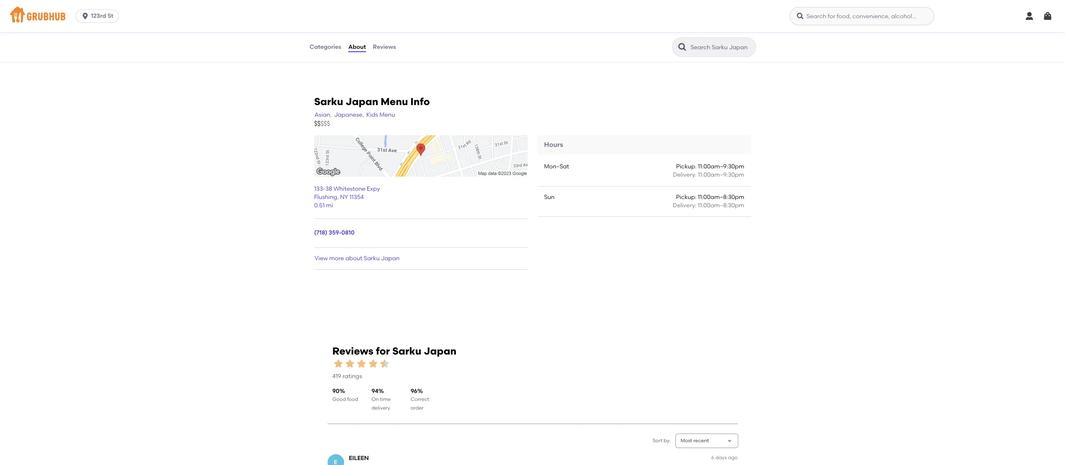 Task type: locate. For each thing, give the bounding box(es) containing it.
mi
[[326, 202, 333, 209]]

94
[[372, 388, 379, 395]]

st
[[108, 12, 113, 19]]

2 vertical spatial japan
[[424, 345, 457, 357]]

1 pickup: from the top
[[677, 163, 697, 170]]

pickup: inside pickup: 11:00am–8:30pm delivery: 11:00am–8:30pm
[[677, 194, 697, 201]]

pickup: for 11:00am–8:30pm
[[677, 194, 697, 201]]

2 delivery: from the top
[[673, 202, 697, 209]]

11:00am–9:30pm
[[698, 163, 745, 170], [698, 172, 745, 179]]

133-
[[314, 185, 326, 192]]

0 vertical spatial 11:00am–8:30pm
[[698, 194, 745, 201]]

0.51
[[314, 202, 325, 209]]

1 vertical spatial reviews
[[333, 345, 374, 357]]

1 11:00am–9:30pm from the top
[[698, 163, 745, 170]]

(718)
[[314, 230, 328, 237]]

sarku right about
[[364, 255, 380, 262]]

menu up kids menu button
[[381, 96, 408, 108]]

1 vertical spatial 11:00am–8:30pm
[[698, 202, 745, 209]]

about
[[346, 255, 363, 262]]

pickup: down pickup: 11:00am–9:30pm delivery: 11:00am–9:30pm
[[677, 194, 697, 201]]

pickup: 11:00am–8:30pm delivery: 11:00am–8:30pm
[[673, 194, 745, 209]]

2 pickup: from the top
[[677, 194, 697, 201]]

delivery
[[372, 405, 390, 411]]

delivery: for pickup: 11:00am–8:30pm delivery: 11:00am–8:30pm
[[673, 202, 697, 209]]

sarku up "asian,"
[[314, 96, 343, 108]]

96 correct order
[[411, 388, 430, 411]]

0 horizontal spatial svg image
[[81, 12, 89, 20]]

Search Sarku Japan search field
[[690, 43, 754, 51]]

38
[[326, 185, 332, 192]]

reviews inside reviews button
[[373, 43, 396, 50]]

1 vertical spatial pickup:
[[677, 194, 697, 201]]

pickup:
[[677, 163, 697, 170], [677, 194, 697, 201]]

japanese, button
[[334, 110, 365, 120]]

0 horizontal spatial japan
[[346, 96, 379, 108]]

0 vertical spatial delivery:
[[673, 172, 697, 179]]

pickup: for 11:00am–9:30pm
[[677, 163, 697, 170]]

1 vertical spatial japan
[[381, 255, 400, 262]]

delivery: inside pickup: 11:00am–8:30pm delivery: 11:00am–8:30pm
[[673, 202, 697, 209]]

sarku right for
[[393, 345, 422, 357]]

most recent
[[681, 438, 710, 444]]

sort by:
[[653, 438, 671, 444]]

419 ratings
[[333, 373, 362, 380]]

1 delivery: from the top
[[673, 172, 697, 179]]

asian,
[[315, 111, 332, 118]]

1 vertical spatial delivery:
[[673, 202, 697, 209]]

order
[[411, 405, 424, 411]]

sarku
[[314, 96, 343, 108], [364, 255, 380, 262], [393, 345, 422, 357]]

1 horizontal spatial svg image
[[1025, 11, 1035, 21]]

90
[[333, 388, 340, 395]]

reviews right about
[[373, 43, 396, 50]]

eileen
[[349, 455, 369, 462]]

pickup: 11:00am–9:30pm delivery: 11:00am–9:30pm
[[673, 163, 745, 179]]

search icon image
[[678, 42, 688, 52]]

main navigation navigation
[[0, 0, 1066, 32]]

svg image inside 123rd st button
[[81, 12, 89, 20]]

94 on time delivery
[[372, 388, 391, 411]]

flushing
[[314, 194, 337, 201]]

caret down icon image
[[727, 438, 733, 444]]

delivery:
[[673, 172, 697, 179], [673, 202, 697, 209]]

asian, button
[[314, 110, 332, 120]]

sun
[[545, 194, 555, 201]]

star icon image
[[333, 358, 344, 370], [344, 358, 356, 370], [356, 358, 367, 370], [367, 358, 379, 370], [379, 358, 391, 370], [379, 358, 391, 370]]

0 vertical spatial sarku
[[314, 96, 343, 108]]

delivery: inside pickup: 11:00am–9:30pm delivery: 11:00am–9:30pm
[[673, 172, 697, 179]]

expy
[[367, 185, 380, 192]]

recent
[[694, 438, 710, 444]]

menu right kids
[[380, 111, 395, 118]]

reviews for reviews for sarku japan
[[333, 345, 374, 357]]

0 vertical spatial 11:00am–9:30pm
[[698, 163, 745, 170]]

0 vertical spatial reviews
[[373, 43, 396, 50]]

pickup: inside pickup: 11:00am–9:30pm delivery: 11:00am–9:30pm
[[677, 163, 697, 170]]

123rd st
[[91, 12, 113, 19]]

2 11:00am–8:30pm from the top
[[698, 202, 745, 209]]

2 horizontal spatial japan
[[424, 345, 457, 357]]

japanese,
[[334, 111, 364, 118]]

reviews up the ratings
[[333, 345, 374, 357]]

pickup: up pickup: 11:00am–8:30pm delivery: 11:00am–8:30pm
[[677, 163, 697, 170]]

2 horizontal spatial sarku
[[393, 345, 422, 357]]

123rd
[[91, 12, 106, 19]]

menu
[[381, 96, 408, 108], [380, 111, 395, 118]]

1 horizontal spatial svg image
[[1044, 11, 1054, 21]]

svg image
[[1025, 11, 1035, 21], [797, 12, 805, 20]]

kids menu button
[[366, 110, 396, 120]]

svg image
[[1044, 11, 1054, 21], [81, 12, 89, 20]]

japan
[[346, 96, 379, 108], [381, 255, 400, 262], [424, 345, 457, 357]]

11:00am–8:30pm
[[698, 194, 745, 201], [698, 202, 745, 209]]

1 vertical spatial 11:00am–9:30pm
[[698, 172, 745, 179]]

1 11:00am–8:30pm from the top
[[698, 194, 745, 201]]

food
[[347, 397, 358, 403]]

90 good food
[[333, 388, 358, 403]]

0 vertical spatial pickup:
[[677, 163, 697, 170]]

kids
[[367, 111, 378, 118]]

reviews
[[373, 43, 396, 50], [333, 345, 374, 357]]

1 horizontal spatial sarku
[[364, 255, 380, 262]]

categories button
[[309, 32, 342, 62]]

6 days ago
[[712, 455, 738, 461]]



Task type: vqa. For each thing, say whether or not it's contained in the screenshot.
133-
yes



Task type: describe. For each thing, give the bounding box(es) containing it.
on
[[372, 397, 379, 403]]

reviews button
[[373, 32, 397, 62]]

0 horizontal spatial sarku
[[314, 96, 343, 108]]

2 11:00am–9:30pm from the top
[[698, 172, 745, 179]]

11354
[[350, 194, 364, 201]]

ny
[[340, 194, 348, 201]]

about button
[[348, 32, 367, 62]]

info
[[411, 96, 430, 108]]

$$$$$
[[314, 120, 330, 127]]

133-38 whitestone expy flushing , ny 11354 0.51 mi
[[314, 185, 380, 209]]

view more about sarku japan
[[315, 255, 400, 262]]

more
[[330, 255, 344, 262]]

sarku japan menu info
[[314, 96, 430, 108]]

6
[[712, 455, 715, 461]]

sort
[[653, 438, 663, 444]]

view
[[315, 255, 328, 262]]

Sort by: field
[[681, 438, 710, 445]]

1 vertical spatial sarku
[[364, 255, 380, 262]]

ratings
[[343, 373, 362, 380]]

359-
[[329, 230, 342, 237]]

Search for food, convenience, alcohol... search field
[[790, 7, 935, 25]]

123rd st button
[[76, 10, 122, 23]]

0 horizontal spatial svg image
[[797, 12, 805, 20]]

correct
[[411, 397, 430, 403]]

0 vertical spatial japan
[[346, 96, 379, 108]]

delivery: for pickup: 11:00am–9:30pm delivery: 11:00am–9:30pm
[[673, 172, 697, 179]]

2 vertical spatial sarku
[[393, 345, 422, 357]]

96
[[411, 388, 418, 395]]

categories
[[310, 43, 342, 50]]

,
[[337, 194, 339, 201]]

asian, japanese, kids menu
[[315, 111, 395, 118]]

for
[[376, 345, 390, 357]]

mon–sat
[[545, 163, 570, 170]]

(718) 359-0810 button
[[314, 229, 355, 238]]

419
[[333, 373, 341, 380]]

hours
[[545, 141, 564, 148]]

whitestone
[[334, 185, 366, 192]]

days
[[716, 455, 728, 461]]

ago
[[729, 455, 738, 461]]

reviews for sarku japan
[[333, 345, 457, 357]]

(718) 359-0810
[[314, 230, 355, 237]]

by:
[[664, 438, 671, 444]]

$$
[[314, 120, 321, 127]]

good
[[333, 397, 346, 403]]

reviews for reviews
[[373, 43, 396, 50]]

1 vertical spatial menu
[[380, 111, 395, 118]]

time
[[380, 397, 391, 403]]

0810
[[342, 230, 355, 237]]

1 horizontal spatial japan
[[381, 255, 400, 262]]

about
[[349, 43, 366, 50]]

0 vertical spatial menu
[[381, 96, 408, 108]]

most
[[681, 438, 693, 444]]



